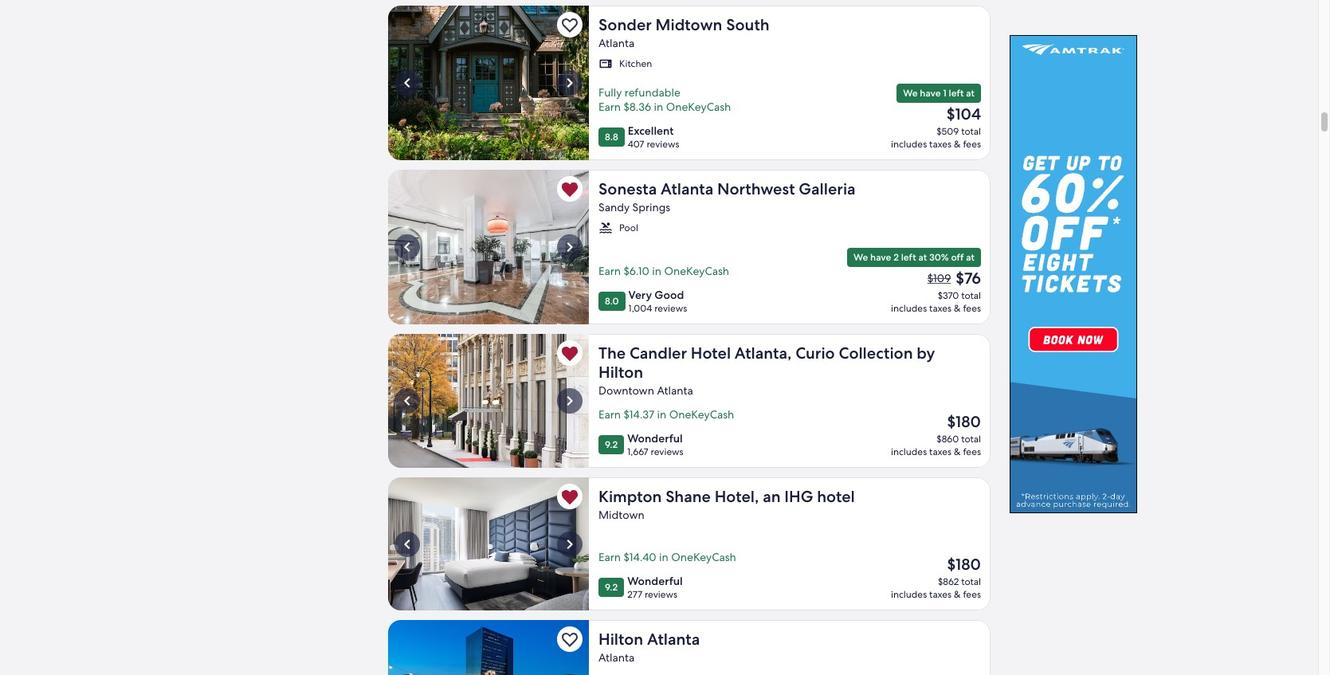 Task type: describe. For each thing, give the bounding box(es) containing it.
by
[[917, 343, 936, 364]]

we have 2 left at 30% off at $109 $76 $370 total includes taxes & fees
[[854, 251, 981, 315]]

hilton inside the candler hotel atlanta, curio collection by hilton downtown atlanta
[[599, 362, 644, 383]]

$104
[[947, 104, 981, 124]]

small image
[[599, 221, 613, 235]]

sonder midtown south atlanta
[[599, 14, 770, 50]]

left for 30%
[[901, 251, 916, 264]]

show previous image for sonder midtown south image
[[398, 73, 417, 92]]

reviews inside very good 1,004 reviews
[[655, 302, 687, 315]]

& inside $180 $862 total includes taxes & fees
[[954, 588, 961, 601]]

1
[[943, 87, 947, 100]]

very
[[629, 288, 652, 302]]

good
[[655, 288, 684, 302]]

$14.40
[[624, 550, 657, 564]]

earn inside fully refundable earn $8.36 in onekeycash
[[599, 100, 621, 114]]

sonesta atlanta northwest galleria sandy springs
[[599, 179, 856, 214]]

$76
[[956, 268, 981, 289]]

meeting facility image
[[388, 620, 589, 675]]

fees inside we have 1 left at $104 $509 total includes taxes & fees
[[963, 138, 981, 151]]

sandy
[[599, 200, 630, 214]]

exterior image for sonder midtown south
[[388, 6, 589, 160]]

we for $104
[[903, 87, 918, 100]]

hotel
[[691, 343, 731, 364]]

1,004
[[629, 302, 652, 315]]

at for 30%
[[919, 251, 927, 264]]

Save Hilton Atlanta to a trip checkbox
[[557, 627, 583, 652]]

in for sonesta atlanta northwest galleria
[[652, 264, 662, 278]]

$180 for the candler hotel atlanta, curio collection by hilton
[[947, 411, 981, 432]]

in inside fully refundable earn $8.36 in onekeycash
[[654, 100, 664, 114]]

at for $104
[[967, 87, 975, 100]]

earn for the candler hotel atlanta, curio collection by hilton
[[599, 407, 621, 422]]

downtown
[[599, 383, 655, 398]]

wonderful 277 reviews
[[628, 574, 683, 601]]

show next image for sonesta atlanta northwest galleria image
[[560, 238, 580, 257]]

the
[[599, 343, 626, 364]]

atlanta right save hilton atlanta to a trip option
[[599, 651, 635, 665]]

taxes inside we have 1 left at $104 $509 total includes taxes & fees
[[930, 138, 952, 151]]

$8.36
[[624, 100, 651, 114]]

reviews for sonder midtown south
[[647, 138, 680, 151]]

hotel,
[[715, 486, 759, 507]]

407
[[628, 138, 645, 151]]

onekeycash inside fully refundable earn $8.36 in onekeycash
[[666, 100, 731, 114]]

total inside $180 $862 total includes taxes & fees
[[962, 576, 981, 588]]

earn $14.37 in onekeycash
[[599, 407, 735, 422]]

pool
[[619, 222, 638, 234]]

277
[[628, 588, 643, 601]]

candler
[[630, 343, 687, 364]]

includes inside $180 $862 total includes taxes & fees
[[891, 588, 927, 601]]

midtown inside kimpton shane hotel, an ihg hotel midtown
[[599, 508, 645, 522]]

show next image for sonder midtown south image
[[560, 73, 580, 92]]

earn for sonesta atlanta northwest galleria
[[599, 264, 621, 278]]

9.2 for kimpton shane hotel, an ihg hotel
[[605, 581, 618, 594]]

$14.37
[[624, 407, 655, 422]]

Save Sonder Midtown South to a trip checkbox
[[557, 12, 583, 37]]

show next image for kimpton shane hotel, an ihg hotel image
[[560, 535, 580, 554]]

galleria
[[799, 179, 856, 199]]

total inside we have 1 left at $104 $509 total includes taxes & fees
[[962, 125, 981, 138]]

fees inside $180 $860 total includes taxes & fees
[[963, 446, 981, 458]]

wonderful for candler
[[628, 431, 683, 446]]

$109 button
[[926, 271, 953, 285]]

show previous image for kimpton shane hotel, an ihg hotel image
[[398, 535, 417, 554]]

reviews for the candler hotel atlanta, curio collection by hilton
[[651, 446, 684, 458]]

exterior image for the candler hotel atlanta, curio collection by hilton
[[388, 334, 589, 468]]

reviews for kimpton shane hotel, an ihg hotel
[[645, 588, 678, 601]]

hilton inside hilton atlanta atlanta
[[599, 629, 644, 650]]

in for kimpton shane hotel, an ihg hotel
[[659, 550, 669, 564]]

includes inside $180 $860 total includes taxes & fees
[[891, 446, 927, 458]]

2
[[894, 251, 899, 264]]

hotel
[[817, 486, 855, 507]]

show previous image for the candler hotel atlanta, curio collection by hilton image
[[398, 391, 417, 411]]

fully refundable earn $8.36 in onekeycash
[[599, 85, 731, 114]]

8.0
[[605, 295, 619, 308]]

off
[[952, 251, 964, 264]]

taxes inside $180 $860 total includes taxes & fees
[[930, 446, 952, 458]]



Task type: vqa. For each thing, say whether or not it's contained in the screenshot.
application
no



Task type: locate. For each thing, give the bounding box(es) containing it.
3 fees from the top
[[963, 446, 981, 458]]

springs
[[633, 200, 671, 214]]

total down the "$104" at top
[[962, 125, 981, 138]]

$180 up $860
[[947, 411, 981, 432]]

0 vertical spatial we
[[903, 87, 918, 100]]

9.2 left 277
[[605, 581, 618, 594]]

1 9.2 from the top
[[605, 438, 618, 451]]

total right $860
[[962, 433, 981, 446]]

ihg
[[785, 486, 814, 507]]

1 wonderful from the top
[[628, 431, 683, 446]]

have for 30%
[[871, 251, 892, 264]]

0 vertical spatial 9.2
[[605, 438, 618, 451]]

reviews right 1,667
[[651, 446, 684, 458]]

onekeycash up wonderful 1,667 reviews
[[669, 407, 735, 422]]

taxes
[[930, 138, 952, 151], [930, 302, 952, 315], [930, 446, 952, 458], [930, 588, 952, 601]]

onekeycash up good
[[664, 264, 730, 278]]

fees inside $180 $862 total includes taxes & fees
[[963, 588, 981, 601]]

curio
[[796, 343, 835, 364]]

2 earn from the top
[[599, 264, 621, 278]]

1,667
[[628, 446, 649, 458]]

Remove The Candler Hotel Atlanta, Curio Collection by Hilton from a trip checkbox
[[557, 340, 583, 366]]

at inside we have 1 left at $104 $509 total includes taxes & fees
[[967, 87, 975, 100]]

2 exterior image from the top
[[388, 334, 589, 468]]

atlanta up "earn $14.37 in onekeycash"
[[657, 383, 693, 398]]

fees right $860
[[963, 446, 981, 458]]

taxes inside we have 2 left at 30% off at $109 $76 $370 total includes taxes & fees
[[930, 302, 952, 315]]

4 total from the top
[[962, 576, 981, 588]]

fees right $370
[[963, 302, 981, 315]]

have inside we have 1 left at $104 $509 total includes taxes & fees
[[920, 87, 941, 100]]

0 horizontal spatial have
[[871, 251, 892, 264]]

$180 inside $180 $862 total includes taxes & fees
[[947, 554, 981, 575]]

$180 up the $862
[[947, 554, 981, 575]]

onekeycash
[[666, 100, 731, 114], [664, 264, 730, 278], [669, 407, 735, 422], [671, 550, 737, 564]]

4 & from the top
[[954, 588, 961, 601]]

midtown left south
[[656, 14, 723, 35]]

wonderful for shane
[[628, 574, 683, 588]]

at left 30%
[[919, 251, 927, 264]]

includes left the $862
[[891, 588, 927, 601]]

we
[[903, 87, 918, 100], [854, 251, 868, 264]]

2 includes from the top
[[891, 302, 927, 315]]

hilton atlanta atlanta
[[599, 629, 700, 665]]

northwest
[[717, 179, 795, 199]]

0 horizontal spatial midtown
[[599, 508, 645, 522]]

hilton
[[599, 362, 644, 383], [599, 629, 644, 650]]

we inside we have 1 left at $104 $509 total includes taxes & fees
[[903, 87, 918, 100]]

show previous image for sonesta atlanta northwest galleria image
[[398, 238, 417, 257]]

1 vertical spatial hilton
[[599, 629, 644, 650]]

1 exterior image from the top
[[388, 6, 589, 160]]

$180 $860 total includes taxes & fees
[[891, 411, 981, 458]]

wonderful down "earn $14.37 in onekeycash"
[[628, 431, 683, 446]]

hilton down 277
[[599, 629, 644, 650]]

an
[[763, 486, 781, 507]]

0 vertical spatial wonderful
[[628, 431, 683, 446]]

have
[[920, 87, 941, 100], [871, 251, 892, 264]]

1 vertical spatial exterior image
[[388, 334, 589, 468]]

we for 30%
[[854, 251, 868, 264]]

atlanta down sonder
[[599, 36, 635, 50]]

we left 2
[[854, 251, 868, 264]]

2 total from the top
[[962, 289, 981, 302]]

onekeycash for sonesta atlanta northwest galleria
[[664, 264, 730, 278]]

2 & from the top
[[954, 302, 961, 315]]

atlanta inside sonder midtown south atlanta
[[599, 36, 635, 50]]

atlanta inside sonesta atlanta northwest galleria sandy springs
[[661, 179, 714, 199]]

fees right the $862
[[963, 588, 981, 601]]

midtown
[[656, 14, 723, 35], [599, 508, 645, 522]]

total
[[962, 125, 981, 138], [962, 289, 981, 302], [962, 433, 981, 446], [962, 576, 981, 588]]

1 total from the top
[[962, 125, 981, 138]]

at
[[967, 87, 975, 100], [919, 251, 927, 264], [967, 251, 975, 264]]

south
[[726, 14, 770, 35]]

in for the candler hotel atlanta, curio collection by hilton
[[657, 407, 667, 422]]

includes inside we have 2 left at 30% off at $109 $76 $370 total includes taxes & fees
[[891, 302, 927, 315]]

fees inside we have 2 left at 30% off at $109 $76 $370 total includes taxes & fees
[[963, 302, 981, 315]]

$6.10
[[624, 264, 650, 278]]

collection
[[839, 343, 913, 364]]

left right 2
[[901, 251, 916, 264]]

0 vertical spatial have
[[920, 87, 941, 100]]

reviews inside wonderful 1,667 reviews
[[651, 446, 684, 458]]

1 hilton from the top
[[599, 362, 644, 383]]

$370
[[938, 289, 959, 302]]

1 taxes from the top
[[930, 138, 952, 151]]

total inside we have 2 left at 30% off at $109 $76 $370 total includes taxes & fees
[[962, 289, 981, 302]]

1 horizontal spatial midtown
[[656, 14, 723, 35]]

in right $6.10
[[652, 264, 662, 278]]

$862
[[938, 576, 959, 588]]

fees
[[963, 138, 981, 151], [963, 302, 981, 315], [963, 446, 981, 458], [963, 588, 981, 601]]

earn down downtown
[[599, 407, 621, 422]]

& inside we have 1 left at $104 $509 total includes taxes & fees
[[954, 138, 961, 151]]

$109
[[928, 271, 951, 285]]

&
[[954, 138, 961, 151], [954, 302, 961, 315], [954, 446, 961, 458], [954, 588, 961, 601]]

lobby image
[[388, 170, 589, 324]]

9.2 for the candler hotel atlanta, curio collection by hilton
[[605, 438, 618, 451]]

have left 1
[[920, 87, 941, 100]]

0 horizontal spatial we
[[854, 251, 868, 264]]

reviews inside wonderful 277 reviews
[[645, 588, 678, 601]]

0 horizontal spatial left
[[901, 251, 916, 264]]

kimpton shane hotel, an ihg hotel midtown
[[599, 486, 855, 522]]

1 horizontal spatial have
[[920, 87, 941, 100]]

in right $14.40
[[659, 550, 669, 564]]

$860
[[937, 433, 959, 446]]

excellent
[[628, 124, 674, 138]]

30%
[[930, 251, 949, 264]]

shane
[[666, 486, 711, 507]]

4 fees from the top
[[963, 588, 981, 601]]

reviews right 407
[[647, 138, 680, 151]]

reviews right 1,004
[[655, 302, 687, 315]]

earn $14.40 in onekeycash
[[599, 550, 737, 564]]

$180 inside $180 $860 total includes taxes & fees
[[947, 411, 981, 432]]

2 $180 from the top
[[947, 554, 981, 575]]

midtown inside sonder midtown south atlanta
[[656, 14, 723, 35]]

earn
[[599, 100, 621, 114], [599, 264, 621, 278], [599, 407, 621, 422], [599, 550, 621, 564]]

2 9.2 from the top
[[605, 581, 618, 594]]

& inside we have 2 left at 30% off at $109 $76 $370 total includes taxes & fees
[[954, 302, 961, 315]]

1 & from the top
[[954, 138, 961, 151]]

wonderful 1,667 reviews
[[628, 431, 684, 458]]

we left 1
[[903, 87, 918, 100]]

onekeycash for kimpton shane hotel, an ihg hotel
[[671, 550, 737, 564]]

midtown down "kimpton"
[[599, 508, 645, 522]]

at up the "$104" at top
[[967, 87, 975, 100]]

earn left $6.10
[[599, 264, 621, 278]]

includes
[[891, 138, 927, 151], [891, 302, 927, 315], [891, 446, 927, 458], [891, 588, 927, 601]]

wonderful down earn $14.40 in onekeycash at the bottom of page
[[628, 574, 683, 588]]

in right the $14.37 at the left of page
[[657, 407, 667, 422]]

1 horizontal spatial left
[[949, 87, 964, 100]]

we have 1 left at $104 $509 total includes taxes & fees
[[891, 87, 981, 151]]

left right 1
[[949, 87, 964, 100]]

1 vertical spatial wonderful
[[628, 574, 683, 588]]

small image
[[599, 57, 613, 71]]

includes inside we have 1 left at $104 $509 total includes taxes & fees
[[891, 138, 927, 151]]

0 vertical spatial hilton
[[599, 362, 644, 383]]

atlanta inside the candler hotel atlanta, curio collection by hilton downtown atlanta
[[657, 383, 693, 398]]

fees right $509
[[963, 138, 981, 151]]

2 fees from the top
[[963, 302, 981, 315]]

1 $180 from the top
[[947, 411, 981, 432]]

3 & from the top
[[954, 446, 961, 458]]

1 vertical spatial 9.2
[[605, 581, 618, 594]]

have for $104
[[920, 87, 941, 100]]

3 total from the top
[[962, 433, 981, 446]]

9.2
[[605, 438, 618, 451], [605, 581, 618, 594]]

in
[[654, 100, 664, 114], [652, 264, 662, 278], [657, 407, 667, 422], [659, 550, 669, 564]]

the candler hotel atlanta, curio collection by hilton downtown atlanta
[[599, 343, 936, 398]]

refundable
[[625, 85, 681, 100]]

9.2 left 1,667
[[605, 438, 618, 451]]

onekeycash up wonderful 277 reviews
[[671, 550, 737, 564]]

sonesta
[[599, 179, 657, 199]]

earn for kimpton shane hotel, an ihg hotel
[[599, 550, 621, 564]]

Remove Kimpton Shane Hotel, an IHG hotel from a trip checkbox
[[557, 484, 583, 509]]

onekeycash for the candler hotel atlanta, curio collection by hilton
[[669, 407, 735, 422]]

exterior image
[[388, 6, 589, 160], [388, 334, 589, 468]]

1 fees from the top
[[963, 138, 981, 151]]

includes left $860
[[891, 446, 927, 458]]

1 horizontal spatial we
[[903, 87, 918, 100]]

left inside we have 1 left at $104 $509 total includes taxes & fees
[[949, 87, 964, 100]]

1 earn from the top
[[599, 100, 621, 114]]

atlanta,
[[735, 343, 792, 364]]

2 taxes from the top
[[930, 302, 952, 315]]

left
[[949, 87, 964, 100], [901, 251, 916, 264]]

earn left $8.36
[[599, 100, 621, 114]]

$509
[[937, 125, 959, 138]]

earn $6.10 in onekeycash
[[599, 264, 730, 278]]

kimpton
[[599, 486, 662, 507]]

onekeycash up the 'excellent'
[[666, 100, 731, 114]]

wonderful
[[628, 431, 683, 446], [628, 574, 683, 588]]

4 taxes from the top
[[930, 588, 952, 601]]

have left 2
[[871, 251, 892, 264]]

total down '$76'
[[962, 289, 981, 302]]

includes left $370
[[891, 302, 927, 315]]

at right off
[[967, 251, 975, 264]]

$180 $862 total includes taxes & fees
[[891, 554, 981, 601]]

0 vertical spatial $180
[[947, 411, 981, 432]]

atlanta down wonderful 277 reviews
[[647, 629, 700, 650]]

in right $8.36
[[654, 100, 664, 114]]

reviews
[[647, 138, 680, 151], [655, 302, 687, 315], [651, 446, 684, 458], [645, 588, 678, 601]]

0 vertical spatial midtown
[[656, 14, 723, 35]]

1 includes from the top
[[891, 138, 927, 151]]

1 vertical spatial we
[[854, 251, 868, 264]]

4 includes from the top
[[891, 588, 927, 601]]

2 hilton from the top
[[599, 629, 644, 650]]

$180 for kimpton shane hotel, an ihg hotel
[[947, 554, 981, 575]]

have inside we have 2 left at 30% off at $109 $76 $370 total includes taxes & fees
[[871, 251, 892, 264]]

sonder
[[599, 14, 652, 35]]

excellent 407 reviews
[[628, 124, 680, 151]]

total right the $862
[[962, 576, 981, 588]]

0 vertical spatial exterior image
[[388, 6, 589, 160]]

3 earn from the top
[[599, 407, 621, 422]]

3 taxes from the top
[[930, 446, 952, 458]]

total inside $180 $860 total includes taxes & fees
[[962, 433, 981, 446]]

1 vertical spatial have
[[871, 251, 892, 264]]

very good 1,004 reviews
[[629, 288, 687, 315]]

4 earn from the top
[[599, 550, 621, 564]]

reviews inside the excellent 407 reviews
[[647, 138, 680, 151]]

room image
[[388, 478, 589, 611]]

earn left $14.40
[[599, 550, 621, 564]]

fully
[[599, 85, 622, 100]]

atlanta
[[599, 36, 635, 50], [661, 179, 714, 199], [657, 383, 693, 398], [647, 629, 700, 650], [599, 651, 635, 665]]

1 vertical spatial left
[[901, 251, 916, 264]]

atlanta up "springs"
[[661, 179, 714, 199]]

2 wonderful from the top
[[628, 574, 683, 588]]

& inside $180 $860 total includes taxes & fees
[[954, 446, 961, 458]]

left inside we have 2 left at 30% off at $109 $76 $370 total includes taxes & fees
[[901, 251, 916, 264]]

hilton up downtown
[[599, 362, 644, 383]]

left for $104
[[949, 87, 964, 100]]

0 vertical spatial left
[[949, 87, 964, 100]]

includes left $509
[[891, 138, 927, 151]]

wonderful inside wonderful 1,667 reviews
[[628, 431, 683, 446]]

we inside we have 2 left at 30% off at $109 $76 $370 total includes taxes & fees
[[854, 251, 868, 264]]

kitchen
[[619, 57, 652, 70]]

show next image for the candler hotel atlanta, curio collection by hilton image
[[560, 391, 580, 411]]

8.8
[[605, 131, 619, 144]]

Remove Sonesta Atlanta Northwest Galleria from a trip checkbox
[[557, 176, 583, 202]]

taxes inside $180 $862 total includes taxes & fees
[[930, 588, 952, 601]]

$180
[[947, 411, 981, 432], [947, 554, 981, 575]]

1 vertical spatial $180
[[947, 554, 981, 575]]

reviews right 277
[[645, 588, 678, 601]]

3 includes from the top
[[891, 446, 927, 458]]

1 vertical spatial midtown
[[599, 508, 645, 522]]



